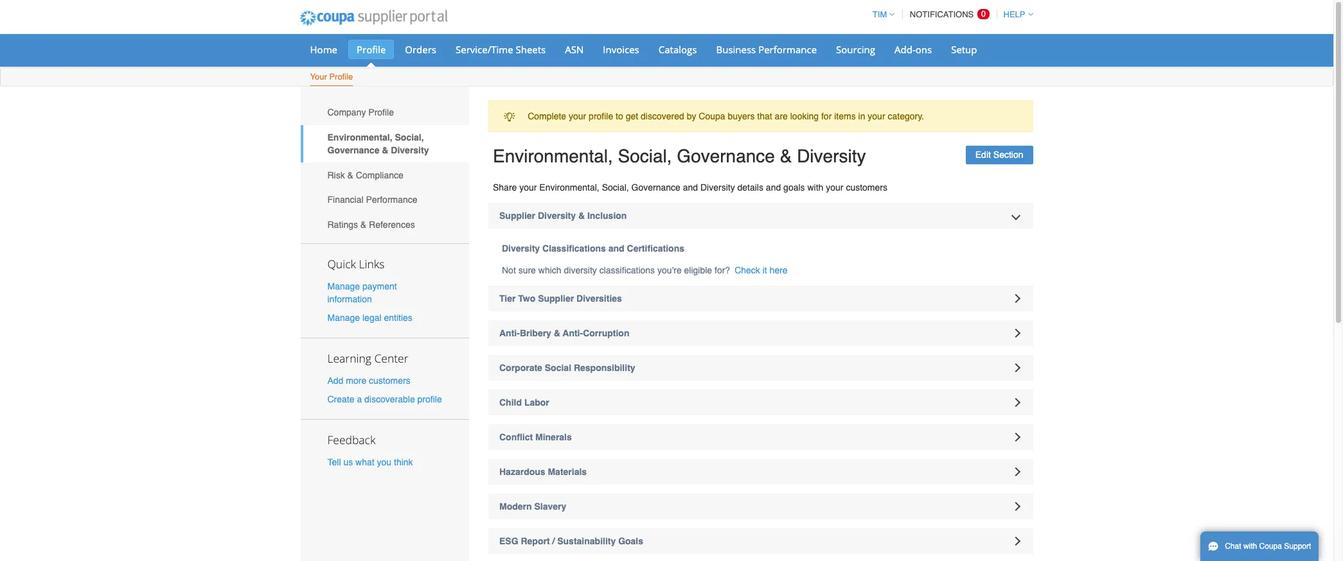Task type: describe. For each thing, give the bounding box(es) containing it.
your right complete
[[569, 111, 586, 122]]

environmental, social, governance & diversity link
[[301, 125, 469, 163]]

1 vertical spatial customers
[[369, 376, 411, 386]]

more
[[346, 376, 367, 386]]

what
[[356, 458, 375, 468]]

learning center
[[328, 351, 409, 366]]

governance up certifications
[[632, 183, 681, 193]]

modern slavery
[[499, 502, 566, 512]]

manage for manage legal entities
[[328, 313, 360, 323]]

diversity classifications and certifications
[[502, 244, 685, 254]]

home link
[[302, 40, 346, 59]]

child
[[499, 398, 522, 408]]

coupa inside button
[[1260, 543, 1282, 552]]

you
[[377, 458, 392, 468]]

hazardous
[[499, 467, 545, 478]]

not
[[502, 265, 516, 276]]

corporate social responsibility
[[499, 363, 635, 373]]

orders
[[405, 43, 436, 56]]

1 horizontal spatial supplier
[[538, 294, 574, 304]]

diversity up sure
[[502, 244, 540, 254]]

your right share
[[520, 183, 537, 193]]

notifications
[[910, 10, 974, 19]]

category.
[[888, 111, 924, 122]]

profile for your profile
[[329, 72, 353, 82]]

business performance
[[716, 43, 817, 56]]

financial
[[328, 195, 364, 205]]

minerals
[[535, 433, 572, 443]]

1 horizontal spatial customers
[[846, 183, 888, 193]]

details
[[738, 183, 764, 193]]

which
[[539, 265, 562, 276]]

tell us what you think
[[328, 458, 413, 468]]

corporate social responsibility button
[[489, 355, 1033, 381]]

add more customers
[[328, 376, 411, 386]]

0 horizontal spatial and
[[609, 244, 625, 254]]

manage for manage payment information
[[328, 281, 360, 292]]

payment
[[363, 281, 397, 292]]

complete your profile to get discovered by coupa buyers that are looking for items in your category. alert
[[489, 100, 1033, 133]]

slavery
[[534, 502, 566, 512]]

environmental, inside the environmental, social, governance & diversity
[[328, 132, 393, 143]]

corruption
[[583, 328, 630, 339]]

social, inside the environmental, social, governance & diversity
[[395, 132, 424, 143]]

create a discoverable profile link
[[328, 395, 442, 405]]

& inside "dropdown button"
[[554, 328, 560, 339]]

goals
[[618, 537, 643, 547]]

esg report / sustainability goals
[[499, 537, 643, 547]]

anti-bribery & anti-corruption button
[[489, 321, 1033, 346]]

diversity inside dropdown button
[[538, 211, 576, 221]]

are
[[775, 111, 788, 122]]

not sure which diversity classifications you're eligible for? check it here
[[502, 265, 788, 276]]

tier two supplier diversities button
[[489, 286, 1033, 312]]

hazardous materials heading
[[489, 460, 1033, 485]]

tier two supplier diversities
[[499, 294, 622, 304]]

home
[[310, 43, 337, 56]]

environmental, social, governance & diversity inside environmental, social, governance & diversity link
[[328, 132, 429, 156]]

performance for business performance
[[759, 43, 817, 56]]

sourcing link
[[828, 40, 884, 59]]

center
[[374, 351, 409, 366]]

modern
[[499, 502, 532, 512]]

business performance link
[[708, 40, 825, 59]]

sheets
[[516, 43, 546, 56]]

modern slavery heading
[[489, 494, 1033, 520]]

conflict minerals heading
[[489, 425, 1033, 451]]

labor
[[524, 398, 549, 408]]

diversity
[[564, 265, 597, 276]]

financial performance link
[[301, 188, 469, 213]]

edit section link
[[966, 146, 1033, 165]]

classifications
[[543, 244, 606, 254]]

& inside dropdown button
[[578, 211, 585, 221]]

esg report / sustainability goals heading
[[489, 529, 1033, 555]]

profile inside 'alert'
[[589, 111, 613, 122]]

manage legal entities link
[[328, 313, 413, 323]]

1 vertical spatial environmental,
[[493, 146, 613, 167]]

2 vertical spatial environmental,
[[540, 183, 600, 193]]

tell us what you think button
[[328, 457, 413, 469]]

diversity left details
[[701, 183, 735, 193]]

manage payment information link
[[328, 281, 397, 304]]

manage payment information
[[328, 281, 397, 304]]

diversities
[[577, 294, 622, 304]]

business
[[716, 43, 756, 56]]

tell
[[328, 458, 341, 468]]

for?
[[715, 265, 730, 276]]

share
[[493, 183, 517, 193]]

two
[[518, 294, 536, 304]]

corporate social responsibility heading
[[489, 355, 1033, 381]]

corporate
[[499, 363, 542, 373]]

conflict
[[499, 433, 533, 443]]

catalogs link
[[650, 40, 705, 59]]

it
[[763, 265, 767, 276]]

1 vertical spatial profile
[[418, 395, 442, 405]]

0 vertical spatial with
[[808, 183, 824, 193]]

learning
[[328, 351, 371, 366]]

with inside button
[[1244, 543, 1258, 552]]

company profile link
[[301, 100, 469, 125]]

1 horizontal spatial and
[[683, 183, 698, 193]]

us
[[344, 458, 353, 468]]

looking
[[790, 111, 819, 122]]

setup link
[[943, 40, 986, 59]]

chat with coupa support
[[1225, 543, 1312, 552]]

feedback
[[328, 433, 376, 448]]

here
[[770, 265, 788, 276]]

supplier diversity & inclusion button
[[489, 203, 1033, 229]]

your right in
[[868, 111, 886, 122]]



Task type: vqa. For each thing, say whether or not it's contained in the screenshot.
LEGAL
yes



Task type: locate. For each thing, give the bounding box(es) containing it.
1 horizontal spatial performance
[[759, 43, 817, 56]]

0 vertical spatial customers
[[846, 183, 888, 193]]

goals
[[784, 183, 805, 193]]

navigation containing notifications 0
[[867, 2, 1033, 27]]

performance for financial performance
[[366, 195, 418, 205]]

profile up environmental, social, governance & diversity link
[[369, 108, 394, 118]]

& inside the environmental, social, governance & diversity
[[382, 145, 389, 156]]

0 vertical spatial profile
[[589, 111, 613, 122]]

2 manage from the top
[[328, 313, 360, 323]]

chat with coupa support button
[[1201, 532, 1319, 562]]

social, up inclusion
[[602, 183, 629, 193]]

anti-bribery & anti-corruption
[[499, 328, 630, 339]]

asn link
[[557, 40, 592, 59]]

quick links
[[328, 256, 385, 272]]

child labor heading
[[489, 390, 1033, 416]]

diversity up classifications
[[538, 211, 576, 221]]

diversity down for
[[797, 146, 866, 167]]

supplier down which
[[538, 294, 574, 304]]

conflict minerals
[[499, 433, 572, 443]]

0 horizontal spatial coupa
[[699, 111, 725, 122]]

anti- up corporate social responsibility
[[563, 328, 583, 339]]

discoverable
[[365, 395, 415, 405]]

environmental, down complete
[[493, 146, 613, 167]]

with right chat
[[1244, 543, 1258, 552]]

add
[[328, 376, 344, 386]]

supplier
[[499, 211, 535, 221], [538, 294, 574, 304]]

hazardous materials button
[[489, 460, 1033, 485]]

anti-
[[499, 328, 520, 339], [563, 328, 583, 339]]

2 anti- from the left
[[563, 328, 583, 339]]

& right risk
[[348, 170, 354, 180]]

0 horizontal spatial with
[[808, 183, 824, 193]]

coupa right by at the right
[[699, 111, 725, 122]]

company profile
[[328, 108, 394, 118]]

0 vertical spatial performance
[[759, 43, 817, 56]]

profile down coupa supplier portal image at the top
[[357, 43, 386, 56]]

supplier diversity & inclusion
[[499, 211, 627, 221]]

entities
[[384, 313, 413, 323]]

0 horizontal spatial anti-
[[499, 328, 520, 339]]

1 vertical spatial performance
[[366, 195, 418, 205]]

manage legal entities
[[328, 313, 413, 323]]

help
[[1004, 10, 1026, 19]]

ratings & references
[[328, 220, 415, 230]]

service/time sheets link
[[447, 40, 554, 59]]

environmental, down company profile
[[328, 132, 393, 143]]

0 vertical spatial manage
[[328, 281, 360, 292]]

chat
[[1225, 543, 1242, 552]]

coupa supplier portal image
[[291, 2, 456, 34]]

1 anti- from the left
[[499, 328, 520, 339]]

complete
[[528, 111, 566, 122]]

materials
[[548, 467, 587, 478]]

0 vertical spatial supplier
[[499, 211, 535, 221]]

environmental, social, governance & diversity up share your environmental, social, governance and diversity details and goals with your customers
[[493, 146, 866, 167]]

profile left to
[[589, 111, 613, 122]]

profile right discoverable
[[418, 395, 442, 405]]

profile
[[357, 43, 386, 56], [329, 72, 353, 82], [369, 108, 394, 118]]

information
[[328, 294, 372, 304]]

with right goals at the top right of page
[[808, 183, 824, 193]]

classifications
[[600, 265, 655, 276]]

think
[[394, 458, 413, 468]]

2 vertical spatial profile
[[369, 108, 394, 118]]

add-
[[895, 43, 916, 56]]

social, down company profile link
[[395, 132, 424, 143]]

asn
[[565, 43, 584, 56]]

manage inside manage payment information
[[328, 281, 360, 292]]

manage down information
[[328, 313, 360, 323]]

supplier down share
[[499, 211, 535, 221]]

1 vertical spatial social,
[[618, 146, 672, 167]]

0 horizontal spatial customers
[[369, 376, 411, 386]]

inclusion
[[587, 211, 627, 221]]

and up classifications
[[609, 244, 625, 254]]

create
[[328, 395, 355, 405]]

risk & compliance link
[[301, 163, 469, 188]]

/
[[552, 537, 555, 547]]

performance up references
[[366, 195, 418, 205]]

0 horizontal spatial profile
[[418, 395, 442, 405]]

1 vertical spatial with
[[1244, 543, 1258, 552]]

& right ratings
[[361, 220, 367, 230]]

diversity inside the environmental, social, governance & diversity
[[391, 145, 429, 156]]

eligible
[[684, 265, 712, 276]]

1 vertical spatial profile
[[329, 72, 353, 82]]

invoices
[[603, 43, 639, 56]]

setup
[[951, 43, 977, 56]]

& right bribery
[[554, 328, 560, 339]]

governance up details
[[677, 146, 775, 167]]

coupa left the support
[[1260, 543, 1282, 552]]

1 horizontal spatial coupa
[[1260, 543, 1282, 552]]

tim
[[873, 10, 887, 19]]

share your environmental, social, governance and diversity details and goals with your customers
[[493, 183, 888, 193]]

child labor
[[499, 398, 549, 408]]

supplier diversity & inclusion heading
[[489, 203, 1033, 229]]

1 horizontal spatial with
[[1244, 543, 1258, 552]]

0 horizontal spatial performance
[[366, 195, 418, 205]]

environmental, social, governance & diversity
[[328, 132, 429, 156], [493, 146, 866, 167]]

your right goals at the top right of page
[[826, 183, 844, 193]]

sure
[[519, 265, 536, 276]]

invoices link
[[595, 40, 648, 59]]

2 horizontal spatial and
[[766, 183, 781, 193]]

anti-bribery & anti-corruption heading
[[489, 321, 1033, 346]]

coupa
[[699, 111, 725, 122], [1260, 543, 1282, 552]]

esg
[[499, 537, 518, 547]]

social, down get in the top left of the page
[[618, 146, 672, 167]]

1 vertical spatial supplier
[[538, 294, 574, 304]]

your profile
[[310, 72, 353, 82]]

responsibility
[[574, 363, 635, 373]]

profile
[[589, 111, 613, 122], [418, 395, 442, 405]]

0 vertical spatial profile
[[357, 43, 386, 56]]

0 vertical spatial coupa
[[699, 111, 725, 122]]

diversity up 'risk & compliance' link
[[391, 145, 429, 156]]

&
[[382, 145, 389, 156], [780, 146, 792, 167], [348, 170, 354, 180], [578, 211, 585, 221], [361, 220, 367, 230], [554, 328, 560, 339]]

risk
[[328, 170, 345, 180]]

1 vertical spatial coupa
[[1260, 543, 1282, 552]]

0 horizontal spatial supplier
[[499, 211, 535, 221]]

sustainability
[[557, 537, 616, 547]]

ons
[[916, 43, 932, 56]]

environmental, up supplier diversity & inclusion
[[540, 183, 600, 193]]

add-ons link
[[886, 40, 941, 59]]

profile link
[[348, 40, 394, 59]]

governance up risk & compliance
[[328, 145, 380, 156]]

governance inside the environmental, social, governance & diversity
[[328, 145, 380, 156]]

esg report / sustainability goals button
[[489, 529, 1033, 555]]

profile for company profile
[[369, 108, 394, 118]]

your profile link
[[310, 69, 354, 86]]

1 horizontal spatial environmental, social, governance & diversity
[[493, 146, 866, 167]]

1 vertical spatial manage
[[328, 313, 360, 323]]

0 horizontal spatial environmental, social, governance & diversity
[[328, 132, 429, 156]]

and left goals at the top right of page
[[766, 183, 781, 193]]

navigation
[[867, 2, 1033, 27]]

certifications
[[627, 244, 685, 254]]

tier
[[499, 294, 516, 304]]

1 manage from the top
[[328, 281, 360, 292]]

0 vertical spatial environmental,
[[328, 132, 393, 143]]

tier two supplier diversities heading
[[489, 286, 1033, 312]]

your
[[310, 72, 327, 82]]

2 vertical spatial social,
[[602, 183, 629, 193]]

create a discoverable profile
[[328, 395, 442, 405]]

manage up information
[[328, 281, 360, 292]]

to
[[616, 111, 623, 122]]

your
[[569, 111, 586, 122], [868, 111, 886, 122], [520, 183, 537, 193], [826, 183, 844, 193]]

diversity
[[391, 145, 429, 156], [797, 146, 866, 167], [701, 183, 735, 193], [538, 211, 576, 221], [502, 244, 540, 254]]

1 horizontal spatial anti-
[[563, 328, 583, 339]]

quick
[[328, 256, 356, 272]]

0 vertical spatial social,
[[395, 132, 424, 143]]

social,
[[395, 132, 424, 143], [618, 146, 672, 167], [602, 183, 629, 193]]

1 horizontal spatial profile
[[589, 111, 613, 122]]

links
[[359, 256, 385, 272]]

profile right your
[[329, 72, 353, 82]]

anti- down tier
[[499, 328, 520, 339]]

& up 'risk & compliance' link
[[382, 145, 389, 156]]

with
[[808, 183, 824, 193], [1244, 543, 1258, 552]]

legal
[[363, 313, 382, 323]]

& up goals at the top right of page
[[780, 146, 792, 167]]

items
[[835, 111, 856, 122]]

check
[[735, 265, 760, 276]]

environmental, social, governance & diversity up the compliance
[[328, 132, 429, 156]]

sourcing
[[836, 43, 876, 56]]

and left details
[[683, 183, 698, 193]]

environmental,
[[328, 132, 393, 143], [493, 146, 613, 167], [540, 183, 600, 193]]

help link
[[998, 10, 1033, 19]]

coupa inside 'alert'
[[699, 111, 725, 122]]

section
[[994, 150, 1024, 160]]

orders link
[[397, 40, 445, 59]]

bribery
[[520, 328, 551, 339]]

performance right business
[[759, 43, 817, 56]]

notifications 0
[[910, 9, 986, 19]]

& left inclusion
[[578, 211, 585, 221]]



